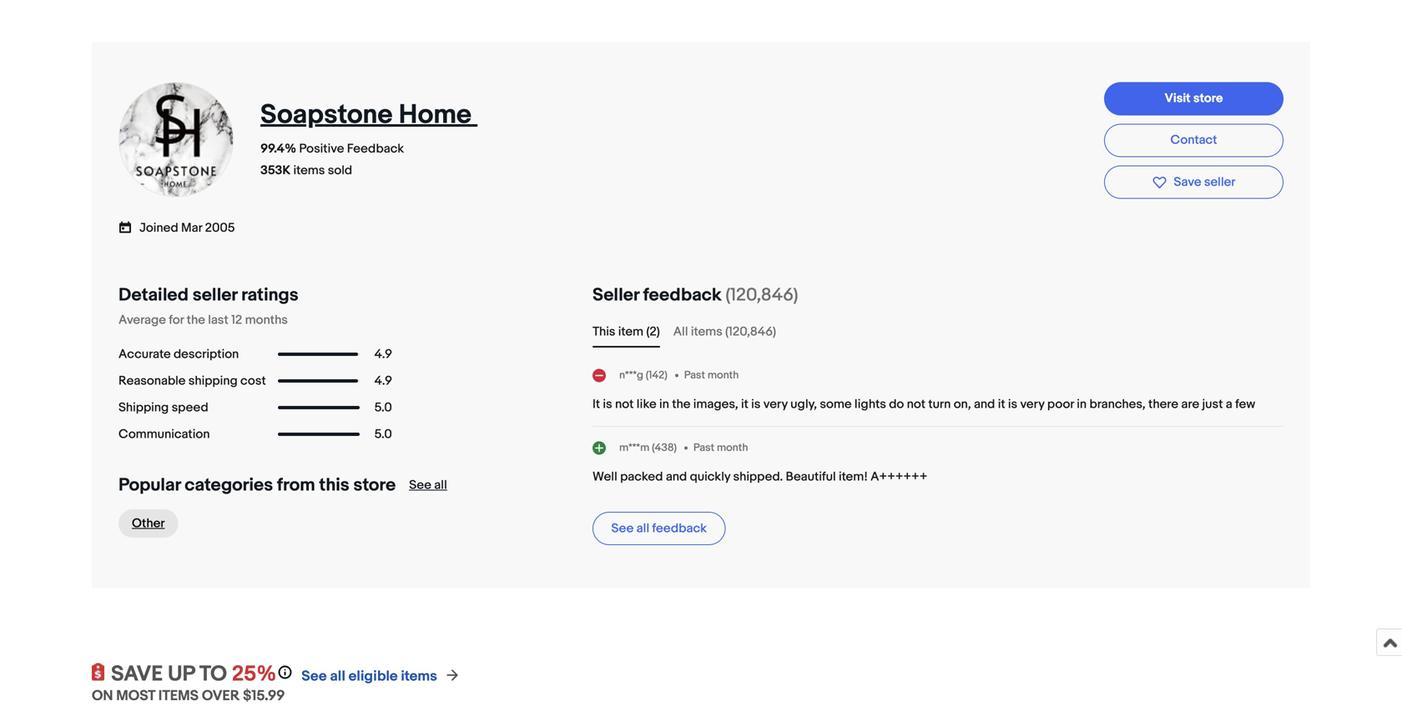 Task type: describe. For each thing, give the bounding box(es) containing it.
see for see all eligible items
[[302, 669, 327, 686]]

(438)
[[652, 442, 677, 455]]

branches,
[[1090, 397, 1146, 412]]

cost
[[240, 374, 266, 389]]

positive
[[299, 141, 344, 156]]

like
[[637, 397, 657, 412]]

save seller
[[1174, 175, 1236, 190]]

1 vertical spatial and
[[666, 470, 687, 485]]

all for see all eligible items
[[330, 669, 345, 686]]

25%
[[232, 662, 277, 688]]

soapstone
[[260, 99, 393, 131]]

soapstone home
[[260, 99, 472, 131]]

reasonable shipping cost
[[119, 374, 266, 389]]

description
[[174, 347, 239, 362]]

3 is from the left
[[1008, 397, 1018, 412]]

communication
[[119, 427, 210, 442]]

items inside tab list
[[691, 325, 723, 340]]

all
[[673, 325, 688, 340]]

month for shipped.
[[717, 442, 748, 455]]

see all
[[409, 478, 447, 493]]

popular
[[119, 475, 181, 497]]

1 vertical spatial store
[[353, 475, 396, 497]]

up
[[168, 662, 195, 688]]

past month for shipped.
[[694, 442, 748, 455]]

are
[[1181, 397, 1200, 412]]

5.0 for shipping speed
[[374, 401, 392, 416]]

do
[[889, 397, 904, 412]]

1 very from the left
[[763, 397, 788, 412]]

for
[[169, 313, 184, 328]]

1 in from the left
[[659, 397, 669, 412]]

visit
[[1165, 91, 1191, 106]]

see all eligible items
[[302, 669, 437, 686]]

contact link
[[1104, 124, 1284, 157]]

other
[[132, 517, 165, 532]]

this
[[319, 475, 349, 497]]

2 not from the left
[[907, 397, 926, 412]]

ugly,
[[791, 397, 817, 412]]

just
[[1202, 397, 1223, 412]]

save seller button
[[1104, 166, 1284, 199]]

well packed and quickly shipped.   beautiful item!   a++++++
[[593, 470, 928, 485]]

reasonable
[[119, 374, 186, 389]]

save
[[1174, 175, 1201, 190]]

it
[[593, 397, 600, 412]]

soapstone home link
[[260, 99, 478, 131]]

visit store
[[1165, 91, 1223, 106]]

from
[[277, 475, 315, 497]]

detailed
[[119, 285, 189, 306]]

other link
[[119, 510, 178, 538]]

shipping
[[119, 401, 169, 416]]

all for see all
[[434, 478, 447, 493]]

shipping
[[188, 374, 238, 389]]

poor
[[1047, 397, 1074, 412]]

12
[[231, 313, 242, 328]]

eligible
[[349, 669, 398, 686]]

(120,846) for all items (120,846)
[[725, 325, 776, 340]]

1 vertical spatial the
[[672, 397, 691, 412]]

2 very from the left
[[1020, 397, 1045, 412]]

save up to 25%
[[111, 662, 277, 688]]

this
[[593, 325, 615, 340]]

visit store link
[[1104, 82, 1284, 116]]

a++++++
[[871, 470, 928, 485]]

all items (120,846)
[[673, 325, 776, 340]]

this item (2)
[[593, 325, 660, 340]]

past month for in
[[684, 369, 739, 382]]

it is not like in the images, it is very ugly, some lights do not turn on, and it is very poor in branches, there are just a few
[[593, 397, 1255, 412]]

m***m (438)
[[619, 442, 677, 455]]

see for see all feedback
[[611, 522, 634, 537]]

item
[[618, 325, 644, 340]]

shipping speed
[[119, 401, 208, 416]]

accurate description
[[119, 347, 239, 362]]

packed
[[620, 470, 663, 485]]

see all feedback link
[[593, 512, 726, 546]]

months
[[245, 313, 288, 328]]

item!
[[839, 470, 868, 485]]

1 it from the left
[[741, 397, 749, 412]]

all for see all feedback
[[636, 522, 649, 537]]

see for see all
[[409, 478, 431, 493]]

well
[[593, 470, 617, 485]]

feedback
[[347, 141, 404, 156]]

shipped.
[[733, 470, 783, 485]]

1 horizontal spatial and
[[974, 397, 995, 412]]

contact
[[1171, 133, 1217, 148]]

some
[[820, 397, 852, 412]]

seller for detailed
[[193, 285, 237, 306]]

there
[[1148, 397, 1179, 412]]

on most items over $15.99
[[92, 688, 285, 706]]



Task type: vqa. For each thing, say whether or not it's contained in the screenshot.
my
no



Task type: locate. For each thing, give the bounding box(es) containing it.
is left poor
[[1008, 397, 1018, 412]]

2 4.9 from the top
[[374, 374, 392, 389]]

to
[[199, 662, 227, 688]]

and down (438)
[[666, 470, 687, 485]]

month
[[708, 369, 739, 382], [717, 442, 748, 455]]

month up images, at the bottom
[[708, 369, 739, 382]]

average for the last 12 months
[[119, 313, 288, 328]]

and
[[974, 397, 995, 412], [666, 470, 687, 485]]

0 vertical spatial store
[[1193, 91, 1223, 106]]

not left the like
[[615, 397, 634, 412]]

(120,846)
[[726, 285, 798, 306], [725, 325, 776, 340]]

text__icon wrapper image
[[119, 219, 139, 234]]

past month up images, at the bottom
[[684, 369, 739, 382]]

1 vertical spatial seller
[[193, 285, 237, 306]]

categories
[[185, 475, 273, 497]]

seller inside save seller button
[[1204, 175, 1236, 190]]

and right "on,"
[[974, 397, 995, 412]]

it right images, at the bottom
[[741, 397, 749, 412]]

1 vertical spatial items
[[691, 325, 723, 340]]

0 vertical spatial 4.9
[[374, 347, 392, 362]]

the
[[187, 313, 205, 328], [672, 397, 691, 412]]

2 5.0 from the top
[[374, 427, 392, 442]]

mar
[[181, 221, 202, 236]]

past for shipped.
[[694, 442, 715, 455]]

see all eligible items link
[[302, 669, 437, 686]]

is right it
[[603, 397, 612, 412]]

0 vertical spatial the
[[187, 313, 205, 328]]

0 vertical spatial past month
[[684, 369, 739, 382]]

1 vertical spatial past
[[694, 442, 715, 455]]

2 (120,846) from the top
[[725, 325, 776, 340]]

joined
[[139, 221, 178, 236]]

0 vertical spatial past
[[684, 369, 705, 382]]

1 horizontal spatial all
[[434, 478, 447, 493]]

2 horizontal spatial is
[[1008, 397, 1018, 412]]

save
[[111, 662, 163, 688]]

0 horizontal spatial all
[[330, 669, 345, 686]]

popular categories from this store
[[119, 475, 396, 497]]

feedback
[[643, 285, 722, 306], [652, 522, 707, 537]]

1 vertical spatial all
[[636, 522, 649, 537]]

2 vertical spatial see
[[302, 669, 327, 686]]

0 horizontal spatial and
[[666, 470, 687, 485]]

past up quickly
[[694, 442, 715, 455]]

beautiful
[[786, 470, 836, 485]]

items right eligible at the left bottom
[[401, 669, 437, 686]]

0 horizontal spatial seller
[[193, 285, 237, 306]]

ratings
[[241, 285, 298, 306]]

0 horizontal spatial not
[[615, 397, 634, 412]]

1 vertical spatial 4.9
[[374, 374, 392, 389]]

last
[[208, 313, 228, 328]]

over
[[202, 688, 240, 706]]

items
[[293, 163, 325, 178], [691, 325, 723, 340], [401, 669, 437, 686]]

1 horizontal spatial seller
[[1204, 175, 1236, 190]]

0 vertical spatial feedback
[[643, 285, 722, 306]]

seller
[[593, 285, 639, 306]]

it right "on,"
[[998, 397, 1005, 412]]

a
[[1226, 397, 1233, 412]]

it
[[741, 397, 749, 412], [998, 397, 1005, 412]]

see all link
[[409, 478, 447, 493]]

1 is from the left
[[603, 397, 612, 412]]

average
[[119, 313, 166, 328]]

m***m
[[619, 442, 650, 455]]

99.4%
[[260, 141, 296, 156]]

0 vertical spatial 5.0
[[374, 401, 392, 416]]

tab list containing this item (2)
[[593, 323, 1284, 341]]

1 horizontal spatial in
[[1077, 397, 1087, 412]]

see all feedback
[[611, 522, 707, 537]]

month for in
[[708, 369, 739, 382]]

items inside 99.4% positive feedback 353k items sold
[[293, 163, 325, 178]]

0 horizontal spatial very
[[763, 397, 788, 412]]

5.0 for communication
[[374, 427, 392, 442]]

is
[[603, 397, 612, 412], [751, 397, 761, 412], [1008, 397, 1018, 412]]

0 horizontal spatial items
[[293, 163, 325, 178]]

0 horizontal spatial the
[[187, 313, 205, 328]]

0 horizontal spatial store
[[353, 475, 396, 497]]

0 horizontal spatial it
[[741, 397, 749, 412]]

2 horizontal spatial see
[[611, 522, 634, 537]]

2 in from the left
[[1077, 397, 1087, 412]]

very left ugly,
[[763, 397, 788, 412]]

seller right save
[[1204, 175, 1236, 190]]

on,
[[954, 397, 971, 412]]

accurate
[[119, 347, 171, 362]]

(2)
[[646, 325, 660, 340]]

store
[[1193, 91, 1223, 106], [353, 475, 396, 497]]

all
[[434, 478, 447, 493], [636, 522, 649, 537], [330, 669, 345, 686]]

0 horizontal spatial see
[[302, 669, 327, 686]]

in right poor
[[1077, 397, 1087, 412]]

0 vertical spatial seller
[[1204, 175, 1236, 190]]

2 horizontal spatial all
[[636, 522, 649, 537]]

2 vertical spatial all
[[330, 669, 345, 686]]

quickly
[[690, 470, 730, 485]]

in
[[659, 397, 669, 412], [1077, 397, 1087, 412]]

not right do
[[907, 397, 926, 412]]

store right 'visit'
[[1193, 91, 1223, 106]]

2 it from the left
[[998, 397, 1005, 412]]

detailed seller ratings
[[119, 285, 298, 306]]

the right for
[[187, 313, 205, 328]]

1 vertical spatial see
[[611, 522, 634, 537]]

most
[[116, 688, 155, 706]]

2 horizontal spatial items
[[691, 325, 723, 340]]

$15.99
[[243, 688, 285, 706]]

1 horizontal spatial not
[[907, 397, 926, 412]]

0 horizontal spatial in
[[659, 397, 669, 412]]

very left poor
[[1020, 397, 1045, 412]]

home
[[399, 99, 472, 131]]

1 horizontal spatial store
[[1193, 91, 1223, 106]]

1 vertical spatial past month
[[694, 442, 748, 455]]

items
[[158, 688, 199, 706]]

0 vertical spatial items
[[293, 163, 325, 178]]

past for in
[[684, 369, 705, 382]]

1 vertical spatial feedback
[[652, 522, 707, 537]]

on
[[92, 688, 113, 706]]

1 horizontal spatial items
[[401, 669, 437, 686]]

feedback up all
[[643, 285, 722, 306]]

1 4.9 from the top
[[374, 347, 392, 362]]

1 not from the left
[[615, 397, 634, 412]]

(120,846) for seller feedback (120,846)
[[726, 285, 798, 306]]

0 vertical spatial month
[[708, 369, 739, 382]]

1 vertical spatial month
[[717, 442, 748, 455]]

0 vertical spatial all
[[434, 478, 447, 493]]

past
[[684, 369, 705, 382], [694, 442, 715, 455]]

joined mar 2005
[[139, 221, 235, 236]]

seller feedback (120,846)
[[593, 285, 798, 306]]

lights
[[855, 397, 886, 412]]

(120,846) inside tab list
[[725, 325, 776, 340]]

2 is from the left
[[751, 397, 761, 412]]

soapstone home image
[[118, 81, 235, 198]]

month up quickly
[[717, 442, 748, 455]]

353k
[[260, 163, 291, 178]]

1 horizontal spatial very
[[1020, 397, 1045, 412]]

store right this
[[353, 475, 396, 497]]

tab list
[[593, 323, 1284, 341]]

few
[[1235, 397, 1255, 412]]

0 vertical spatial and
[[974, 397, 995, 412]]

4.9 for accurate description
[[374, 347, 392, 362]]

past month up quickly
[[694, 442, 748, 455]]

1 horizontal spatial the
[[672, 397, 691, 412]]

1 5.0 from the top
[[374, 401, 392, 416]]

n***g
[[619, 369, 643, 382]]

images,
[[693, 397, 738, 412]]

2 vertical spatial items
[[401, 669, 437, 686]]

0 vertical spatial (120,846)
[[726, 285, 798, 306]]

99.4% positive feedback 353k items sold
[[260, 141, 404, 178]]

(120,846) down seller feedback (120,846)
[[725, 325, 776, 340]]

0 vertical spatial see
[[409, 478, 431, 493]]

1 horizontal spatial it
[[998, 397, 1005, 412]]

speed
[[172, 401, 208, 416]]

items right all
[[691, 325, 723, 340]]

(120,846) up all items (120,846)
[[726, 285, 798, 306]]

1 horizontal spatial see
[[409, 478, 431, 493]]

4.9 for reasonable shipping cost
[[374, 374, 392, 389]]

past up images, at the bottom
[[684, 369, 705, 382]]

1 (120,846) from the top
[[726, 285, 798, 306]]

1 horizontal spatial is
[[751, 397, 761, 412]]

see inside see all feedback link
[[611, 522, 634, 537]]

the left images, at the bottom
[[672, 397, 691, 412]]

seller for save
[[1204, 175, 1236, 190]]

feedback down quickly
[[652, 522, 707, 537]]

(142)
[[646, 369, 668, 382]]

is right images, at the bottom
[[751, 397, 761, 412]]

1 vertical spatial (120,846)
[[725, 325, 776, 340]]

in right the like
[[659, 397, 669, 412]]

5.0
[[374, 401, 392, 416], [374, 427, 392, 442]]

items down positive
[[293, 163, 325, 178]]

seller up "last"
[[193, 285, 237, 306]]

very
[[763, 397, 788, 412], [1020, 397, 1045, 412]]

1 vertical spatial 5.0
[[374, 427, 392, 442]]

2005
[[205, 221, 235, 236]]

0 horizontal spatial is
[[603, 397, 612, 412]]



